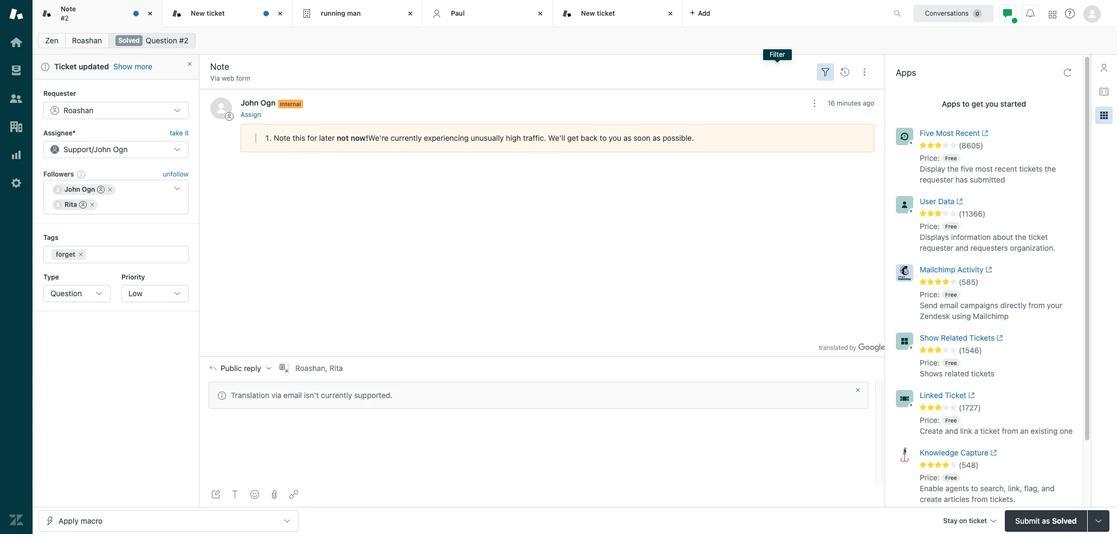 Task type: vqa. For each thing, say whether or not it's contained in the screenshot.


Task type: locate. For each thing, give the bounding box(es) containing it.
(opens in a new tab) image inside linked ticket link
[[967, 393, 975, 399]]

1 horizontal spatial new ticket tab
[[553, 0, 683, 27]]

tickets inside price: free display the five most recent tickets the requester has submitted
[[1020, 164, 1043, 174]]

1 vertical spatial ticket
[[946, 391, 967, 400]]

to right agents
[[972, 484, 979, 494]]

mailchimp inside 'price: free send email campaigns directly from your zendesk using mailchimp'
[[974, 312, 1009, 321]]

1 new from the left
[[191, 9, 205, 17]]

2 vertical spatial john
[[65, 186, 80, 194]]

john right support at the top left of the page
[[94, 145, 111, 154]]

about
[[994, 233, 1014, 242]]

get started image
[[9, 35, 23, 49]]

ogn right /
[[113, 145, 128, 154]]

get left back
[[568, 133, 579, 143]]

via
[[210, 74, 220, 82]]

this
[[293, 133, 306, 143]]

price: for shows
[[920, 359, 940, 368]]

apply
[[59, 517, 79, 526]]

free inside price: free display the five most recent tickets the requester has submitted
[[946, 155, 958, 162]]

new up "secondary" element
[[581, 9, 596, 17]]

note up zen link
[[61, 5, 76, 13]]

1 horizontal spatial user is an agent image
[[97, 186, 105, 194]]

1 horizontal spatial solved
[[1053, 517, 1078, 526]]

currently
[[391, 133, 422, 143], [321, 391, 352, 400]]

3 free from the top
[[946, 292, 958, 298]]

ogn inside john ogn internal assign
[[261, 98, 276, 108]]

get up "recent"
[[972, 99, 984, 108]]

(opens in a new tab) image up 4 stars. 548 reviews. element
[[989, 450, 998, 457]]

2 vertical spatial from
[[972, 495, 989, 504]]

(opens in a new tab) image up (1727)
[[967, 393, 975, 399]]

0 horizontal spatial as
[[624, 133, 632, 143]]

running man tab
[[293, 0, 423, 27]]

price: for enable
[[920, 473, 940, 483]]

high
[[506, 133, 521, 143]]

unfollow
[[163, 170, 189, 179]]

price: up 'displays'
[[920, 222, 940, 231]]

as right submit at the bottom
[[1043, 517, 1051, 526]]

user is an agent image down the john ogn option
[[79, 201, 87, 209]]

#2 inside note #2
[[61, 14, 69, 22]]

1 horizontal spatial new
[[581, 9, 596, 17]]

via web form
[[210, 74, 251, 82]]

0 horizontal spatial remove image
[[78, 252, 84, 258]]

price: for send
[[920, 290, 940, 299]]

and
[[956, 244, 969, 253], [946, 427, 959, 436], [1042, 484, 1055, 494]]

0 vertical spatial user is an agent image
[[97, 186, 105, 194]]

5 price: from the top
[[920, 416, 940, 425]]

(1727)
[[960, 404, 982, 413]]

0 vertical spatial requester
[[920, 175, 954, 184]]

1 horizontal spatial ogn
[[113, 145, 128, 154]]

macro
[[81, 517, 103, 526]]

from left your
[[1029, 301, 1046, 310]]

1 close image from the left
[[145, 8, 156, 19]]

zen
[[45, 36, 58, 45]]

free up related
[[946, 360, 958, 367]]

articles
[[945, 495, 970, 504]]

john right tarashultz49@gmail.com icon
[[65, 186, 80, 194]]

0 vertical spatial from
[[1029, 301, 1046, 310]]

and inside price: free enable agents to search, link, flag, and create articles from tickets.
[[1042, 484, 1055, 494]]

0 vertical spatial mailchimp
[[920, 265, 956, 274]]

4 free from the top
[[946, 360, 958, 367]]

ticket inside price: free displays information about the ticket requester and requesters organization.
[[1029, 233, 1049, 242]]

free for information
[[946, 223, 958, 230]]

and left link
[[946, 427, 959, 436]]

#2
[[61, 14, 69, 22], [179, 36, 189, 45]]

price: inside 'price: free send email campaigns directly from your zendesk using mailchimp'
[[920, 290, 940, 299]]

followers
[[43, 170, 74, 178]]

16 minutes ago
[[828, 99, 875, 108]]

user data image
[[897, 196, 914, 214]]

notifications image
[[1027, 9, 1035, 18]]

apps for apps to get you started
[[943, 99, 961, 108]]

new ticket up "secondary" element
[[581, 9, 615, 17]]

4 price: from the top
[[920, 359, 940, 368]]

close ticket collision notification image
[[187, 60, 193, 67]]

draft mode image
[[212, 491, 220, 500]]

john for john ogn
[[65, 186, 80, 194]]

2 horizontal spatial the
[[1045, 164, 1057, 174]]

ticket up "requester"
[[54, 62, 77, 71]]

isn't
[[304, 391, 319, 400]]

0 horizontal spatial you
[[609, 133, 622, 143]]

submit
[[1016, 517, 1041, 526]]

knowledge capture image
[[897, 448, 914, 465]]

new ticket
[[191, 9, 225, 17], [581, 9, 615, 17]]

alert
[[33, 55, 200, 80]]

assign button
[[241, 110, 261, 120]]

2 horizontal spatial to
[[972, 484, 979, 494]]

(opens in a new tab) image up (11366)
[[955, 199, 964, 205]]

tab
[[33, 0, 163, 27]]

1 vertical spatial note
[[274, 133, 291, 143]]

question down type
[[50, 289, 82, 298]]

ogn down "info on adding followers" icon
[[82, 186, 95, 194]]

#2 up close ticket collision notification icon
[[179, 36, 189, 45]]

1 horizontal spatial (opens in a new tab) image
[[984, 267, 993, 273]]

roashan, rita button
[[288, 364, 886, 374]]

free down linked ticket
[[946, 418, 958, 424]]

public
[[221, 365, 242, 373]]

remove image
[[89, 202, 96, 209], [78, 252, 84, 258]]

to up "recent"
[[963, 99, 970, 108]]

knowledge image
[[1101, 87, 1109, 96]]

from inside price: free create and link a ticket from an existing one
[[1003, 427, 1019, 436]]

rita option
[[53, 200, 98, 211]]

and inside price: free displays information about the ticket requester and requesters organization.
[[956, 244, 969, 253]]

new ticket for first new ticket tab
[[191, 9, 225, 17]]

new for 2nd new ticket tab
[[581, 9, 596, 17]]

main element
[[0, 0, 33, 535]]

price: up create on the bottom
[[920, 416, 940, 425]]

0 horizontal spatial solved
[[118, 36, 140, 44]]

(1546)
[[960, 346, 983, 355]]

0 horizontal spatial apps
[[897, 68, 917, 78]]

tickets
[[1020, 164, 1043, 174], [972, 369, 995, 379]]

price: inside price: free create and link a ticket from an existing one
[[920, 416, 940, 425]]

3 stars. 1546 reviews. element
[[920, 346, 1077, 356]]

from left an
[[1003, 427, 1019, 436]]

translation via email isn't currently supported. alert
[[209, 383, 869, 410]]

5 free from the top
[[946, 418, 958, 424]]

6 price: from the top
[[920, 473, 940, 483]]

(opens in a new tab) image for activity
[[984, 267, 993, 273]]

add attachment image
[[270, 491, 279, 500]]

0 vertical spatial rita
[[65, 201, 77, 209]]

link,
[[1009, 484, 1023, 494]]

0 vertical spatial #2
[[61, 14, 69, 22]]

0 horizontal spatial new ticket
[[191, 9, 225, 17]]

five most recent link
[[920, 128, 1058, 141]]

1 horizontal spatial close image
[[666, 8, 676, 19]]

john inside option
[[65, 186, 80, 194]]

close image left running
[[275, 8, 286, 19]]

price: up display
[[920, 153, 940, 163]]

1 horizontal spatial from
[[1003, 427, 1019, 436]]

agents
[[946, 484, 970, 494]]

rita inside option
[[65, 201, 77, 209]]

1 horizontal spatial apps
[[943, 99, 961, 108]]

linked ticket image
[[897, 391, 914, 408]]

1 horizontal spatial john
[[94, 145, 111, 154]]

new up close ticket collision notification icon
[[191, 9, 205, 17]]

supported.
[[354, 391, 393, 400]]

solved up "show more" button
[[118, 36, 140, 44]]

price: up send
[[920, 290, 940, 299]]

#2 inside "secondary" element
[[179, 36, 189, 45]]

close image inside running man tab
[[405, 8, 416, 19]]

(opens in a new tab) image up 3 stars. 1546 reviews. element on the bottom right of page
[[995, 335, 1004, 342]]

five most recent image
[[897, 128, 914, 145]]

from down search, at the bottom right of page
[[972, 495, 989, 504]]

#2 for note #2
[[61, 14, 69, 22]]

email up using
[[940, 301, 959, 310]]

question button
[[43, 285, 111, 303]]

(opens in a new tab) image
[[955, 199, 964, 205], [984, 267, 993, 273]]

1 horizontal spatial you
[[986, 99, 999, 108]]

0 vertical spatial email
[[940, 301, 959, 310]]

user data link
[[920, 196, 1058, 209]]

currently right we're
[[391, 133, 422, 143]]

the right recent
[[1045, 164, 1057, 174]]

requester
[[920, 175, 954, 184], [920, 244, 954, 253]]

translation via email isn't currently supported.
[[231, 391, 393, 400]]

(opens in a new tab) image for linked ticket
[[967, 393, 975, 399]]

1 horizontal spatial question
[[146, 36, 177, 45]]

free inside 'price: free send email campaigns directly from your zendesk using mailchimp'
[[946, 292, 958, 298]]

to
[[963, 99, 970, 108], [600, 133, 607, 143], [972, 484, 979, 494]]

close image for paul tab
[[535, 8, 546, 19]]

as
[[624, 133, 632, 143], [653, 133, 661, 143], [1043, 517, 1051, 526]]

close image
[[145, 8, 156, 19], [666, 8, 676, 19]]

1 vertical spatial (opens in a new tab) image
[[984, 267, 993, 273]]

remove image down the john ogn option
[[89, 202, 96, 209]]

zendesk support image
[[9, 7, 23, 21]]

note inside tab
[[61, 5, 76, 13]]

0 horizontal spatial #2
[[61, 14, 69, 22]]

2 close image from the left
[[666, 8, 676, 19]]

show down zendesk
[[920, 334, 940, 343]]

close image inside new ticket tab
[[275, 8, 286, 19]]

format text image
[[231, 491, 240, 500]]

0 horizontal spatial tickets
[[972, 369, 995, 379]]

1 horizontal spatial the
[[1016, 233, 1027, 242]]

(opens in a new tab) image for knowledge capture
[[989, 450, 998, 457]]

/
[[92, 145, 94, 154]]

0 horizontal spatial user is an agent image
[[79, 201, 87, 209]]

the up organization.
[[1016, 233, 1027, 242]]

3 stars. 8605 reviews. element
[[920, 141, 1077, 151]]

free inside price: free displays information about the ticket requester and requesters organization.
[[946, 223, 958, 230]]

(opens in a new tab) image up (8605)
[[981, 130, 989, 137]]

0 horizontal spatial ticket
[[54, 62, 77, 71]]

1 vertical spatial tickets
[[972, 369, 995, 379]]

0 horizontal spatial note
[[61, 5, 76, 13]]

1 vertical spatial rita
[[330, 364, 343, 373]]

apps right ticket actions image at the right
[[897, 68, 917, 78]]

0 vertical spatial show
[[113, 62, 133, 71]]

solved left displays possible ticket submission types image
[[1053, 517, 1078, 526]]

1 price: from the top
[[920, 153, 940, 163]]

search,
[[981, 484, 1007, 494]]

five most recent
[[920, 129, 981, 138]]

price: for displays
[[920, 222, 940, 231]]

knowledge capture
[[920, 449, 989, 458]]

the up has
[[948, 164, 959, 174]]

filter image
[[822, 68, 830, 76]]

(8605)
[[960, 141, 984, 150]]

close image left linked ticket image
[[855, 387, 862, 394]]

close image up "secondary" element
[[535, 8, 546, 19]]

five
[[920, 129, 935, 138]]

0 vertical spatial to
[[963, 99, 970, 108]]

(opens in a new tab) image up the 4 stars. 585 reviews. element
[[984, 267, 993, 273]]

show left more
[[113, 62, 133, 71]]

directly
[[1001, 301, 1027, 310]]

show related tickets image
[[897, 333, 914, 350]]

tickets.
[[991, 495, 1016, 504]]

updated
[[79, 62, 109, 71]]

free up 'displays'
[[946, 223, 958, 230]]

stay on ticket
[[944, 517, 988, 525]]

0 vertical spatial question
[[146, 36, 177, 45]]

0 horizontal spatial question
[[50, 289, 82, 298]]

requester element
[[43, 102, 189, 119]]

from
[[1029, 301, 1046, 310], [1003, 427, 1019, 436], [972, 495, 989, 504]]

submitted
[[971, 175, 1006, 184]]

ogn
[[261, 98, 276, 108], [113, 145, 128, 154], [82, 186, 95, 194]]

currently right isn't
[[321, 391, 352, 400]]

ogn for john ogn
[[82, 186, 95, 194]]

remove image right forget
[[78, 252, 84, 258]]

price: free displays information about the ticket requester and requesters organization.
[[920, 222, 1056, 253]]

user is an agent image inside rita option
[[79, 201, 87, 209]]

2 vertical spatial ogn
[[82, 186, 95, 194]]

free
[[946, 155, 958, 162], [946, 223, 958, 230], [946, 292, 958, 298], [946, 360, 958, 367], [946, 418, 958, 424], [946, 475, 958, 482]]

show
[[113, 62, 133, 71], [920, 334, 940, 343]]

add
[[699, 9, 711, 17]]

1 horizontal spatial mailchimp
[[974, 312, 1009, 321]]

(opens in a new tab) image
[[981, 130, 989, 137], [995, 335, 1004, 342], [967, 393, 975, 399], [989, 450, 998, 457]]

user is an agent image inside the john ogn option
[[97, 186, 105, 194]]

2 new from the left
[[581, 9, 596, 17]]

ticket up (1727)
[[946, 391, 967, 400]]

question up more
[[146, 36, 177, 45]]

rita inside button
[[330, 364, 343, 373]]

and right flag,
[[1042, 484, 1055, 494]]

tickets inside price: free shows related tickets
[[972, 369, 995, 379]]

show related tickets
[[920, 334, 995, 343]]

price: up enable
[[920, 473, 940, 483]]

new ticket tab
[[163, 0, 293, 27], [553, 0, 683, 27]]

1 vertical spatial user is an agent image
[[79, 201, 87, 209]]

1 free from the top
[[946, 155, 958, 162]]

displays
[[920, 233, 950, 242]]

0 vertical spatial apps
[[897, 68, 917, 78]]

price: inside price: free displays information about the ticket requester and requesters organization.
[[920, 222, 940, 231]]

0 vertical spatial solved
[[118, 36, 140, 44]]

2 horizontal spatial from
[[1029, 301, 1046, 310]]

as left 'soon'
[[624, 133, 632, 143]]

priority
[[121, 273, 145, 281]]

tickets right recent
[[1020, 164, 1043, 174]]

views image
[[9, 63, 23, 78]]

take it
[[170, 129, 189, 137]]

Subject field
[[208, 60, 814, 73]]

ritagame@gmail.com image
[[54, 201, 62, 210]]

user is an agent image
[[97, 186, 105, 194], [79, 201, 87, 209]]

(opens in a new tab) image inside the "five most recent" link
[[981, 130, 989, 137]]

0 horizontal spatial currently
[[321, 391, 352, 400]]

2 requester from the top
[[920, 244, 954, 253]]

show inside ticket updated show more
[[113, 62, 133, 71]]

1 vertical spatial to
[[600, 133, 607, 143]]

0 vertical spatial note
[[61, 5, 76, 13]]

2 new ticket tab from the left
[[553, 0, 683, 27]]

as right 'soon'
[[653, 133, 661, 143]]

requester down 'displays'
[[920, 244, 954, 253]]

apps up five most recent
[[943, 99, 961, 108]]

tarashultz49@gmail.com image
[[54, 186, 62, 194]]

close image up question #2
[[145, 8, 156, 19]]

ogn inside the john ogn option
[[82, 186, 95, 194]]

1 new ticket tab from the left
[[163, 0, 293, 27]]

recent
[[956, 129, 981, 138]]

1 vertical spatial john
[[94, 145, 111, 154]]

0 horizontal spatial john
[[65, 186, 80, 194]]

close image for translation via email isn't currently supported. alert
[[855, 387, 862, 394]]

public reply
[[221, 365, 261, 373]]

free inside price: free create and link a ticket from an existing one
[[946, 418, 958, 424]]

rita right the roashan,
[[330, 364, 343, 373]]

mailchimp down campaigns
[[974, 312, 1009, 321]]

1 vertical spatial requester
[[920, 244, 954, 253]]

price: inside price: free display the five most recent tickets the requester has submitted
[[920, 153, 940, 163]]

1 vertical spatial get
[[568, 133, 579, 143]]

back
[[581, 133, 598, 143]]

6 free from the top
[[946, 475, 958, 482]]

email right via
[[284, 391, 302, 400]]

from inside price: free enable agents to search, link, flag, and create articles from tickets.
[[972, 495, 989, 504]]

to inside price: free enable agents to search, link, flag, and create articles from tickets.
[[972, 484, 979, 494]]

1 vertical spatial #2
[[179, 36, 189, 45]]

0 horizontal spatial ogn
[[82, 186, 95, 194]]

price: inside price: free enable agents to search, link, flag, and create articles from tickets.
[[920, 473, 940, 483]]

close image inside translation via email isn't currently supported. alert
[[855, 387, 862, 394]]

1 horizontal spatial note
[[274, 133, 291, 143]]

unfollow button
[[163, 170, 189, 180]]

rita right ritagame@gmail.com icon at the left
[[65, 201, 77, 209]]

assignee* element
[[43, 141, 189, 158]]

1 vertical spatial and
[[946, 427, 959, 436]]

question for question #2
[[146, 36, 177, 45]]

avatar image
[[210, 98, 232, 120]]

mailchimp down 'displays'
[[920, 265, 956, 274]]

(opens in a new tab) image inside user data link
[[955, 199, 964, 205]]

(opens in a new tab) image inside mailchimp activity link
[[984, 267, 993, 273]]

you left started
[[986, 99, 999, 108]]

1 requester from the top
[[920, 175, 954, 184]]

1 vertical spatial from
[[1003, 427, 1019, 436]]

1 horizontal spatial email
[[940, 301, 959, 310]]

tickets
[[970, 334, 995, 343]]

1 horizontal spatial new ticket
[[581, 9, 615, 17]]

0 horizontal spatial close image
[[145, 8, 156, 19]]

for
[[308, 133, 317, 143]]

user data
[[920, 197, 955, 206]]

0 vertical spatial (opens in a new tab) image
[[955, 199, 964, 205]]

0 horizontal spatial (opens in a new tab) image
[[955, 199, 964, 205]]

ogn up assign
[[261, 98, 276, 108]]

related
[[942, 334, 968, 343]]

3 stars. 1727 reviews. element
[[920, 404, 1077, 413]]

1 horizontal spatial #2
[[179, 36, 189, 45]]

requester down display
[[920, 175, 954, 184]]

apps
[[897, 68, 917, 78], [943, 99, 961, 108]]

0 horizontal spatial rita
[[65, 201, 77, 209]]

0 horizontal spatial from
[[972, 495, 989, 504]]

you right back
[[609, 133, 622, 143]]

free inside price: free enable agents to search, link, flag, and create articles from tickets.
[[946, 475, 958, 482]]

close image
[[275, 8, 286, 19], [405, 8, 416, 19], [535, 8, 546, 19], [855, 387, 862, 394]]

reporting image
[[9, 148, 23, 162]]

additional actions image
[[811, 99, 820, 108]]

price: up shows
[[920, 359, 940, 368]]

1 vertical spatial remove image
[[78, 252, 84, 258]]

link
[[961, 427, 973, 436]]

2 free from the top
[[946, 223, 958, 230]]

1 horizontal spatial rita
[[330, 364, 343, 373]]

1 vertical spatial ogn
[[113, 145, 128, 154]]

tickets up linked ticket link
[[972, 369, 995, 379]]

1 vertical spatial apps
[[943, 99, 961, 108]]

john up assign
[[241, 98, 259, 108]]

email inside 'price: free send email campaigns directly from your zendesk using mailchimp'
[[940, 301, 959, 310]]

close image left add dropdown button
[[666, 8, 676, 19]]

0 horizontal spatial new
[[191, 9, 205, 17]]

mailchimp
[[920, 265, 956, 274], [974, 312, 1009, 321]]

free for agents
[[946, 475, 958, 482]]

1 new ticket from the left
[[191, 9, 225, 17]]

price: inside price: free shows related tickets
[[920, 359, 940, 368]]

3 price: from the top
[[920, 290, 940, 299]]

experiencing
[[424, 133, 469, 143]]

#2 up zen link
[[61, 14, 69, 22]]

free up display
[[946, 155, 958, 162]]

close image inside paul tab
[[535, 8, 546, 19]]

conversations button
[[914, 5, 994, 22]]

user is an agent image left remove icon
[[97, 186, 105, 194]]

2 new ticket from the left
[[581, 9, 615, 17]]

free up using
[[946, 292, 958, 298]]

0 vertical spatial currently
[[391, 133, 422, 143]]

roashan down "requester"
[[63, 106, 93, 115]]

new ticket up close ticket collision notification icon
[[191, 9, 225, 17]]

0 vertical spatial john
[[241, 98, 259, 108]]

free inside price: free shows related tickets
[[946, 360, 958, 367]]

filter
[[770, 50, 786, 59]]

question inside "secondary" element
[[146, 36, 177, 45]]

0 vertical spatial tickets
[[1020, 164, 1043, 174]]

0 horizontal spatial get
[[568, 133, 579, 143]]

0 vertical spatial and
[[956, 244, 969, 253]]

related
[[946, 369, 970, 379]]

2 horizontal spatial ogn
[[261, 98, 276, 108]]

1 horizontal spatial ticket
[[946, 391, 967, 400]]

0 horizontal spatial the
[[948, 164, 959, 174]]

free up agents
[[946, 475, 958, 482]]

0 horizontal spatial show
[[113, 62, 133, 71]]

close image for running man tab
[[405, 8, 416, 19]]

capture
[[961, 449, 989, 458]]

question inside popup button
[[50, 289, 82, 298]]

1 vertical spatial solved
[[1053, 517, 1078, 526]]

2 horizontal spatial john
[[241, 98, 259, 108]]

2 vertical spatial to
[[972, 484, 979, 494]]

(11366)
[[960, 209, 986, 219]]

john
[[241, 98, 259, 108], [94, 145, 111, 154], [65, 186, 80, 194]]

note left this
[[274, 133, 291, 143]]

activity
[[958, 265, 984, 274]]

0 vertical spatial get
[[972, 99, 984, 108]]

roashan up updated
[[72, 36, 102, 45]]

get help image
[[1066, 9, 1076, 18]]

1 vertical spatial question
[[50, 289, 82, 298]]

organizations image
[[9, 120, 23, 134]]

question for question
[[50, 289, 82, 298]]

and down information
[[956, 244, 969, 253]]

(opens in a new tab) image inside knowledge capture link
[[989, 450, 998, 457]]

close image left 'paul' in the top of the page
[[405, 8, 416, 19]]

1 horizontal spatial as
[[653, 133, 661, 143]]

2 price: from the top
[[920, 222, 940, 231]]

to right back
[[600, 133, 607, 143]]

john inside john ogn internal assign
[[241, 98, 259, 108]]

(opens in a new tab) image inside show related tickets link
[[995, 335, 1004, 342]]

0 horizontal spatial email
[[284, 391, 302, 400]]

customer context image
[[1101, 63, 1109, 72]]



Task type: describe. For each thing, give the bounding box(es) containing it.
add button
[[683, 0, 717, 27]]

close image inside tab
[[145, 8, 156, 19]]

ago
[[864, 99, 875, 108]]

(opens in a new tab) image for show related tickets
[[995, 335, 1004, 342]]

existing
[[1032, 427, 1059, 436]]

and for (11366)
[[956, 244, 969, 253]]

zendesk image
[[9, 514, 23, 528]]

2 horizontal spatial as
[[1043, 517, 1051, 526]]

create
[[920, 427, 944, 436]]

ogn inside the assignee* element
[[113, 145, 128, 154]]

john ogn link
[[241, 98, 276, 108]]

hide composer image
[[538, 353, 547, 361]]

secondary element
[[33, 30, 1118, 52]]

customers image
[[9, 92, 23, 106]]

linked ticket
[[920, 391, 967, 400]]

paul tab
[[423, 0, 553, 27]]

free for related
[[946, 360, 958, 367]]

16 minutes ago text field
[[828, 99, 875, 108]]

followers element
[[43, 180, 189, 215]]

the inside price: free displays information about the ticket requester and requesters organization.
[[1016, 233, 1027, 242]]

1 horizontal spatial currently
[[391, 133, 422, 143]]

ticket updated show more
[[54, 62, 153, 71]]

and for (548)
[[1042, 484, 1055, 494]]

apps to get you started
[[943, 99, 1027, 108]]

show more button
[[113, 62, 153, 72]]

note #2
[[61, 5, 76, 22]]

user is an agent image for john ogn
[[97, 186, 105, 194]]

we're
[[369, 133, 389, 143]]

john ogn option
[[53, 185, 116, 196]]

five
[[961, 164, 974, 174]]

we'll
[[549, 133, 566, 143]]

add link (cmd k) image
[[290, 491, 298, 500]]

linked
[[920, 391, 944, 400]]

minutes
[[837, 99, 862, 108]]

new ticket for 2nd new ticket tab
[[581, 9, 615, 17]]

a
[[975, 427, 979, 436]]

currently inside translation via email isn't currently supported. alert
[[321, 391, 352, 400]]

(opens in a new tab) image for five most recent
[[981, 130, 989, 137]]

knowledge
[[920, 449, 959, 458]]

more
[[135, 62, 153, 71]]

now!
[[351, 133, 369, 143]]

filter tooltip
[[764, 49, 792, 60]]

on
[[960, 517, 968, 525]]

apply macro
[[59, 517, 103, 526]]

it
[[185, 129, 189, 137]]

mailchimp activity image
[[897, 265, 914, 282]]

alert containing ticket updated
[[33, 55, 200, 80]]

user is an agent image for rita
[[79, 201, 87, 209]]

user
[[920, 197, 937, 206]]

from inside 'price: free send email campaigns directly from your zendesk using mailchimp'
[[1029, 301, 1046, 310]]

running man
[[321, 9, 361, 17]]

has
[[956, 175, 969, 184]]

organization.
[[1011, 244, 1056, 253]]

john ogn internal assign
[[241, 98, 301, 119]]

price: free shows related tickets
[[920, 359, 995, 379]]

remove image inside rita option
[[89, 202, 96, 209]]

(opens in a new tab) image for data
[[955, 199, 964, 205]]

1 horizontal spatial show
[[920, 334, 940, 343]]

shows
[[920, 369, 943, 379]]

ticket inside ticket updated show more
[[54, 62, 77, 71]]

your
[[1048, 301, 1063, 310]]

free for email
[[946, 292, 958, 298]]

support / john ogn
[[63, 145, 128, 154]]

low button
[[121, 285, 189, 303]]

ogn for john ogn internal assign
[[261, 98, 276, 108]]

note for this
[[274, 133, 291, 143]]

form
[[236, 74, 251, 82]]

data
[[939, 197, 955, 206]]

later
[[319, 133, 335, 143]]

mailchimp activity
[[920, 265, 984, 274]]

support
[[63, 145, 92, 154]]

price: for create
[[920, 416, 940, 425]]

display
[[920, 164, 946, 174]]

using
[[953, 312, 972, 321]]

button displays agent's chat status as online. image
[[1004, 9, 1013, 18]]

man
[[347, 9, 361, 17]]

close image inside new ticket tab
[[666, 8, 676, 19]]

price: for display
[[920, 153, 940, 163]]

recent
[[996, 164, 1018, 174]]

via
[[272, 391, 282, 400]]

free for and
[[946, 418, 958, 424]]

remove image
[[107, 187, 114, 193]]

roashan link
[[65, 33, 109, 48]]

requester inside price: free displays information about the ticket requester and requesters organization.
[[920, 244, 954, 253]]

campaigns
[[961, 301, 999, 310]]

note this for later not now! we're currently experiencing unusually high traffic. we'll get back to you as soon as possible.
[[274, 133, 694, 143]]

started
[[1001, 99, 1027, 108]]

john inside the assignee* element
[[94, 145, 111, 154]]

#2 for question #2
[[179, 36, 189, 45]]

ticket inside stay on ticket popup button
[[970, 517, 988, 525]]

roashan, rita
[[295, 364, 343, 373]]

(548)
[[960, 461, 979, 470]]

4 stars. 585 reviews. element
[[920, 278, 1077, 287]]

an
[[1021, 427, 1029, 436]]

zen link
[[38, 33, 66, 48]]

reply
[[244, 365, 261, 373]]

0 horizontal spatial to
[[600, 133, 607, 143]]

zendesk products image
[[1050, 11, 1057, 18]]

submit as solved
[[1016, 517, 1078, 526]]

crossicon image
[[280, 365, 288, 373]]

4 stars. 548 reviews. element
[[920, 461, 1077, 471]]

traffic.
[[523, 133, 547, 143]]

0 vertical spatial you
[[986, 99, 999, 108]]

apps image
[[1101, 111, 1109, 120]]

16
[[828, 99, 836, 108]]

1 horizontal spatial get
[[972, 99, 984, 108]]

info on adding followers image
[[77, 170, 86, 179]]

tab containing note
[[33, 0, 163, 27]]

requesters
[[971, 244, 1009, 253]]

public reply button
[[200, 358, 280, 380]]

insert emojis image
[[251, 491, 259, 500]]

free for the
[[946, 155, 958, 162]]

zendesk
[[920, 312, 951, 321]]

low
[[129, 289, 143, 298]]

and inside price: free create and link a ticket from an existing one
[[946, 427, 959, 436]]

0 horizontal spatial mailchimp
[[920, 265, 956, 274]]

knowledge capture link
[[920, 448, 1058, 461]]

3 stars. 11366 reviews. element
[[920, 209, 1077, 219]]

take
[[170, 129, 183, 137]]

email inside alert
[[284, 391, 302, 400]]

1 horizontal spatial to
[[963, 99, 970, 108]]

roashan inside "secondary" element
[[72, 36, 102, 45]]

web
[[222, 74, 235, 82]]

tags
[[43, 234, 58, 242]]

question #2
[[146, 36, 189, 45]]

new for first new ticket tab
[[191, 9, 205, 17]]

linked ticket link
[[920, 391, 1058, 404]]

tabs tab list
[[33, 0, 883, 27]]

john ogn
[[65, 186, 95, 194]]

1 vertical spatial you
[[609, 133, 622, 143]]

john for john ogn internal assign
[[241, 98, 259, 108]]

type
[[43, 273, 59, 281]]

ticket inside price: free create and link a ticket from an existing one
[[981, 427, 1001, 436]]

events image
[[841, 68, 850, 76]]

unusually
[[471, 133, 504, 143]]

price: free enable agents to search, link, flag, and create articles from tickets.
[[920, 473, 1055, 504]]

ticket actions image
[[861, 68, 869, 76]]

admin image
[[9, 176, 23, 190]]

requester inside price: free display the five most recent tickets the requester has submitted
[[920, 175, 954, 184]]

show related tickets link
[[920, 333, 1058, 346]]

note for #2
[[61, 5, 76, 13]]

roashan inside the requester element
[[63, 106, 93, 115]]

apps for apps
[[897, 68, 917, 78]]

translation
[[231, 391, 270, 400]]

solved inside "secondary" element
[[118, 36, 140, 44]]

displays possible ticket submission types image
[[1095, 517, 1104, 526]]



